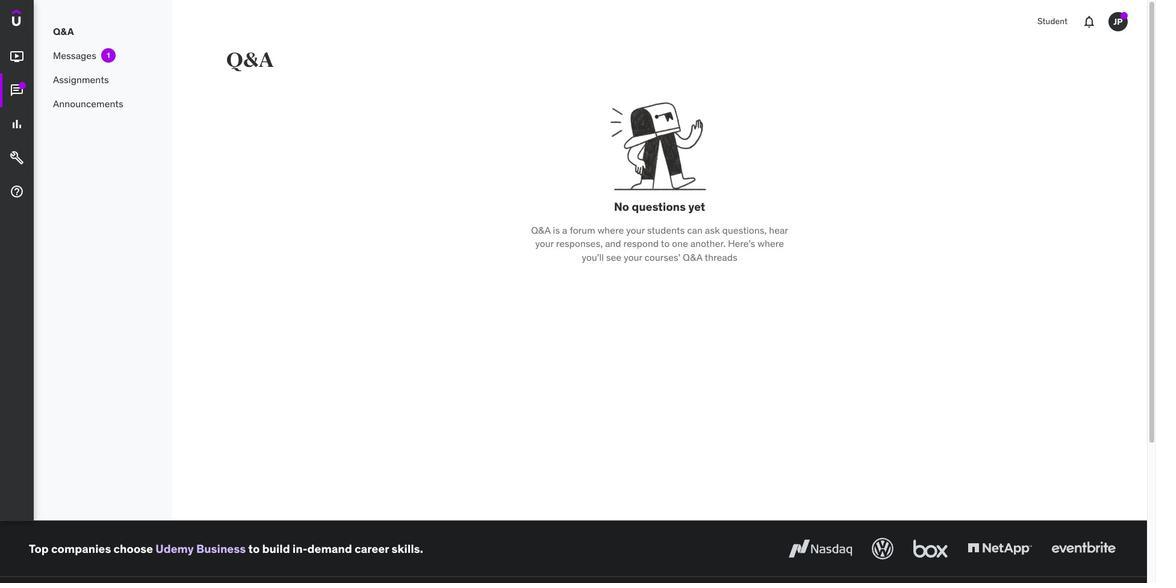 Task type: vqa. For each thing, say whether or not it's contained in the screenshot.
COMPANIES
yes



Task type: describe. For each thing, give the bounding box(es) containing it.
you have alerts image
[[1121, 12, 1128, 19]]

box image
[[911, 536, 951, 562]]

q&a link
[[34, 19, 172, 43]]

1 medium image from the top
[[10, 117, 24, 131]]

1 vertical spatial your
[[536, 237, 554, 250]]

notifications image
[[1083, 14, 1097, 29]]

student link
[[1031, 7, 1075, 36]]

nasdaq image
[[786, 536, 855, 562]]

hear
[[769, 224, 789, 236]]

responses,
[[556, 237, 603, 250]]

another.
[[691, 237, 726, 250]]

2 medium image from the top
[[10, 83, 24, 98]]

netapp image
[[966, 536, 1035, 562]]

forum
[[570, 224, 596, 236]]

see
[[606, 251, 622, 263]]

can
[[688, 224, 703, 236]]

top
[[29, 541, 49, 556]]

2 vertical spatial your
[[624, 251, 643, 263]]

to inside q&a is a forum where your students can ask questions, hear your responses, and respond to one another. here's where you'll see your courses' q&a threads
[[661, 237, 670, 250]]

1 vertical spatial to
[[248, 541, 260, 556]]

jp link
[[1104, 7, 1133, 36]]

eventbrite image
[[1049, 536, 1119, 562]]

volkswagen image
[[870, 536, 896, 562]]

courses'
[[645, 251, 681, 263]]



Task type: locate. For each thing, give the bounding box(es) containing it.
companies
[[51, 541, 111, 556]]

udemy
[[156, 541, 194, 556]]

where
[[598, 224, 624, 236], [758, 237, 784, 250]]

no questions yet
[[614, 199, 706, 214]]

q&a is a forum where your students can ask questions, hear your responses, and respond to one another. here's where you'll see your courses' q&a threads
[[531, 224, 789, 263]]

here's
[[728, 237, 756, 250]]

1 vertical spatial medium image
[[10, 184, 24, 199]]

skills.
[[392, 541, 423, 556]]

demand
[[308, 541, 352, 556]]

questions
[[632, 199, 686, 214]]

to left build
[[248, 541, 260, 556]]

0 horizontal spatial to
[[248, 541, 260, 556]]

no
[[614, 199, 630, 214]]

announcements link
[[34, 92, 172, 116]]

your down respond
[[624, 251, 643, 263]]

one
[[672, 237, 688, 250]]

medium image
[[10, 50, 24, 64], [10, 83, 24, 98], [10, 151, 24, 165]]

business
[[196, 541, 246, 556]]

0 vertical spatial to
[[661, 237, 670, 250]]

assignments link
[[34, 67, 172, 92]]

jp
[[1114, 16, 1123, 27]]

a
[[563, 224, 568, 236]]

0 vertical spatial where
[[598, 224, 624, 236]]

respond
[[624, 237, 659, 250]]

medium image
[[10, 117, 24, 131], [10, 184, 24, 199]]

students
[[647, 224, 685, 236]]

where up and
[[598, 224, 624, 236]]

your down 'is'
[[536, 237, 554, 250]]

1
[[107, 51, 110, 60]]

1 horizontal spatial to
[[661, 237, 670, 250]]

career
[[355, 541, 389, 556]]

2 vertical spatial medium image
[[10, 151, 24, 165]]

your
[[627, 224, 645, 236], [536, 237, 554, 250], [624, 251, 643, 263]]

0 vertical spatial medium image
[[10, 50, 24, 64]]

student
[[1038, 16, 1068, 27]]

announcements
[[53, 97, 123, 110]]

and
[[605, 237, 621, 250]]

threads
[[705, 251, 738, 263]]

ask
[[705, 224, 720, 236]]

1 vertical spatial where
[[758, 237, 784, 250]]

2 medium image from the top
[[10, 184, 24, 199]]

1 horizontal spatial where
[[758, 237, 784, 250]]

1 medium image from the top
[[10, 50, 24, 64]]

udemy image
[[12, 10, 67, 30]]

1 vertical spatial medium image
[[10, 83, 24, 98]]

messages
[[53, 49, 96, 61]]

yet
[[689, 199, 706, 214]]

top companies choose udemy business to build in-demand career skills.
[[29, 541, 423, 556]]

questions,
[[723, 224, 767, 236]]

udemy business link
[[156, 541, 246, 556]]

to
[[661, 237, 670, 250], [248, 541, 260, 556]]

choose
[[114, 541, 153, 556]]

in-
[[293, 541, 308, 556]]

0 horizontal spatial where
[[598, 224, 624, 236]]

0 vertical spatial medium image
[[10, 117, 24, 131]]

build
[[262, 541, 290, 556]]

assignments
[[53, 73, 109, 85]]

your up respond
[[627, 224, 645, 236]]

where down hear
[[758, 237, 784, 250]]

3 medium image from the top
[[10, 151, 24, 165]]

is
[[553, 224, 560, 236]]

you'll
[[582, 251, 604, 263]]

to down students
[[661, 237, 670, 250]]

q&a
[[53, 25, 74, 37], [226, 48, 274, 73], [531, 224, 551, 236], [683, 251, 703, 263]]

0 vertical spatial your
[[627, 224, 645, 236]]



